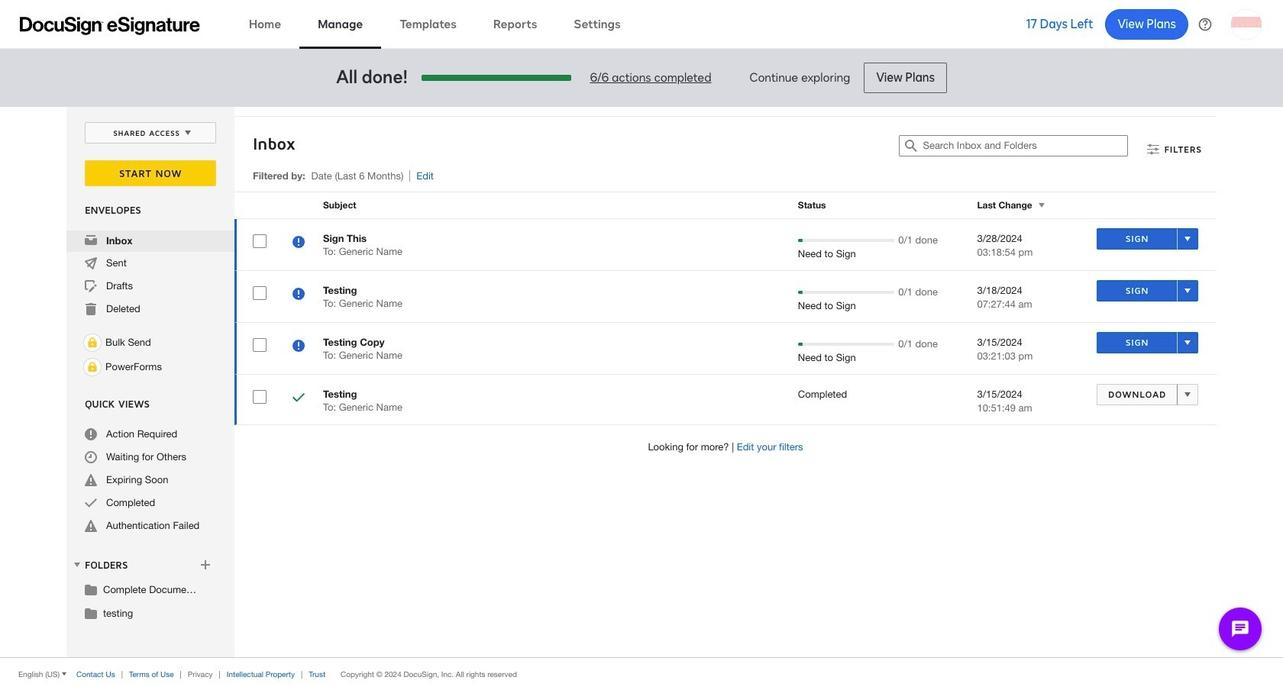 Task type: vqa. For each thing, say whether or not it's contained in the screenshot.
1st Need to Sign icon from the top
yes



Task type: describe. For each thing, give the bounding box(es) containing it.
1 need to sign image from the top
[[293, 236, 305, 251]]

draft image
[[85, 280, 97, 293]]

your uploaded profile image image
[[1231, 9, 1262, 39]]

sent image
[[85, 257, 97, 270]]

inbox image
[[85, 235, 97, 247]]

2 alert image from the top
[[85, 520, 97, 532]]

secondary navigation region
[[66, 107, 1221, 658]]

completed image
[[85, 497, 97, 510]]

Search Inbox and Folders text field
[[923, 136, 1128, 156]]

completed image
[[293, 392, 305, 406]]

view folders image
[[71, 559, 83, 571]]

need to sign image
[[293, 340, 305, 354]]

1 folder image from the top
[[85, 584, 97, 596]]



Task type: locate. For each thing, give the bounding box(es) containing it.
alert image down completed icon
[[85, 520, 97, 532]]

more info region
[[0, 658, 1283, 691]]

action required image
[[85, 429, 97, 441]]

0 vertical spatial lock image
[[83, 334, 102, 352]]

lock image
[[83, 334, 102, 352], [83, 358, 102, 377]]

trash image
[[85, 303, 97, 315]]

1 lock image from the top
[[83, 334, 102, 352]]

folder image
[[85, 584, 97, 596], [85, 607, 97, 620]]

1 vertical spatial lock image
[[83, 358, 102, 377]]

need to sign image
[[293, 236, 305, 251], [293, 288, 305, 302]]

1 vertical spatial folder image
[[85, 607, 97, 620]]

alert image
[[85, 474, 97, 487], [85, 520, 97, 532]]

0 vertical spatial need to sign image
[[293, 236, 305, 251]]

1 vertical spatial need to sign image
[[293, 288, 305, 302]]

0 vertical spatial folder image
[[85, 584, 97, 596]]

docusign esignature image
[[20, 16, 200, 35]]

clock image
[[85, 451, 97, 464]]

0 vertical spatial alert image
[[85, 474, 97, 487]]

2 need to sign image from the top
[[293, 288, 305, 302]]

1 alert image from the top
[[85, 474, 97, 487]]

2 folder image from the top
[[85, 607, 97, 620]]

1 vertical spatial alert image
[[85, 520, 97, 532]]

2 lock image from the top
[[83, 358, 102, 377]]

alert image down clock icon
[[85, 474, 97, 487]]



